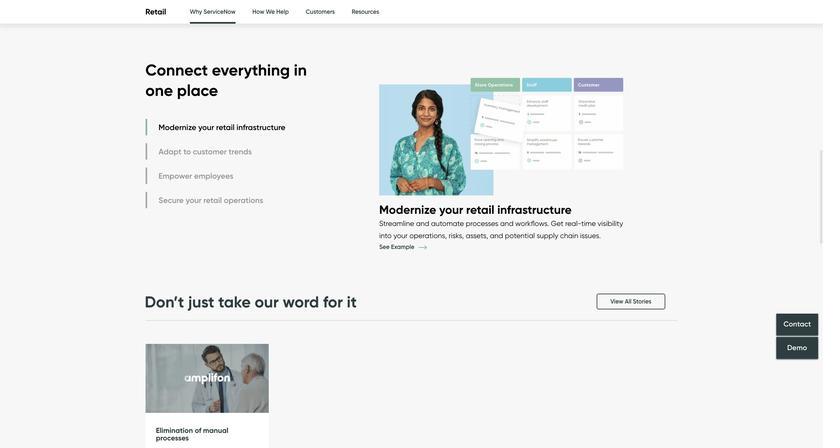Task type: describe. For each thing, give the bounding box(es) containing it.
potential
[[505, 232, 535, 240]]

we
[[266, 8, 275, 15]]

demo link
[[777, 337, 819, 359]]

connect
[[145, 60, 208, 80]]

your up example
[[394, 232, 408, 240]]

modernize your retail infrastructure streamline and automate processes and workflows. get real-time visibility into your operations, risks, assets, and potential supply chain issues.
[[379, 203, 624, 240]]

infrastructure for modernize your retail infrastructure streamline and automate processes and workflows. get real-time visibility into your operations, risks, assets, and potential supply chain issues.
[[498, 203, 572, 217]]

your for modernize your retail infrastructure streamline and automate processes and workflows. get real-time visibility into your operations, risks, assets, and potential supply chain issues.
[[439, 203, 464, 217]]

risks,
[[449, 232, 464, 240]]

adapt to customer trends
[[159, 147, 252, 156]]

how we help
[[253, 8, 289, 15]]

modernize for modernize your retail infrastructure
[[159, 123, 196, 132]]

your for modernize your retail infrastructure
[[198, 123, 214, 132]]

into
[[379, 232, 392, 240]]

modernize for modernize your retail infrastructure streamline and automate processes and workflows. get real-time visibility into your operations, risks, assets, and potential supply chain issues.
[[379, 203, 436, 217]]

retail
[[145, 7, 166, 17]]

retail for modernize your retail infrastructure
[[216, 123, 235, 132]]

servicenow
[[204, 8, 236, 15]]

resources link
[[352, 0, 379, 24]]

adapt
[[159, 147, 182, 156]]

and up potential
[[501, 219, 514, 228]]

elimination of manual processes
[[156, 426, 229, 443]]

processes inside elimination of manual processes
[[156, 434, 189, 443]]

get
[[551, 219, 564, 228]]

automate
[[431, 219, 464, 228]]

woman in a blouse next to a screen displaying a workflow for retail store operations and customer care. image
[[379, 52, 624, 202]]

everything
[[212, 60, 290, 80]]

trends
[[229, 147, 252, 156]]

view all stories
[[611, 298, 652, 305]]

view
[[611, 298, 624, 305]]

empower
[[159, 171, 192, 181]]

issues.
[[580, 232, 601, 240]]

it
[[347, 292, 357, 312]]

retail for secure your retail operations
[[204, 196, 222, 205]]

don't just take our word for it
[[145, 292, 357, 312]]

visibility
[[598, 219, 624, 228]]

help
[[276, 8, 289, 15]]

employees
[[194, 171, 234, 181]]

view all stories link
[[597, 294, 666, 310]]

operations
[[224, 196, 263, 205]]

adapt to customer trends link
[[145, 143, 287, 160]]

supply
[[537, 232, 559, 240]]

manual
[[203, 426, 229, 435]]

chain
[[560, 232, 579, 240]]

why
[[190, 8, 202, 15]]

see
[[379, 243, 390, 251]]

customer
[[193, 147, 227, 156]]

of
[[195, 426, 201, 435]]

retail for modernize your retail infrastructure streamline and automate processes and workflows. get real-time visibility into your operations, risks, assets, and potential supply chain issues.
[[466, 203, 495, 217]]

see example link
[[379, 243, 437, 251]]



Task type: vqa. For each thing, say whether or not it's contained in the screenshot.
Bold Image
no



Task type: locate. For each thing, give the bounding box(es) containing it.
customers link
[[306, 0, 335, 24]]

for
[[323, 292, 343, 312]]

1 horizontal spatial processes
[[466, 219, 499, 228]]

all
[[625, 298, 632, 305]]

retail down employees
[[204, 196, 222, 205]]

0 vertical spatial infrastructure
[[237, 123, 286, 132]]

modernize
[[159, 123, 196, 132], [379, 203, 436, 217]]

modernize up adapt
[[159, 123, 196, 132]]

infrastructure inside modernize your retail infrastructure streamline and automate processes and workflows. get real-time visibility into your operations, risks, assets, and potential supply chain issues.
[[498, 203, 572, 217]]

infrastructure up trends
[[237, 123, 286, 132]]

why servicenow
[[190, 8, 236, 15]]

secure your retail operations link
[[145, 192, 287, 209]]

customers
[[306, 8, 335, 15]]

how
[[253, 8, 265, 15]]

and up operations,
[[416, 219, 430, 228]]

infrastructure
[[237, 123, 286, 132], [498, 203, 572, 217]]

1 vertical spatial processes
[[156, 434, 189, 443]]

connect everything in one place
[[145, 60, 307, 100]]

processes up the assets,
[[466, 219, 499, 228]]

workflows.
[[516, 219, 549, 228]]

retail up adapt to customer trends link
[[216, 123, 235, 132]]

one
[[145, 81, 173, 100]]

your right secure
[[186, 196, 202, 205]]

just
[[188, 292, 214, 312]]

modernize up streamline
[[379, 203, 436, 217]]

to
[[184, 147, 191, 156]]

infrastructure for modernize your retail infrastructure
[[237, 123, 286, 132]]

operations,
[[410, 232, 447, 240]]

don't
[[145, 292, 184, 312]]

processes inside modernize your retail infrastructure streamline and automate processes and workflows. get real-time visibility into your operations, risks, assets, and potential supply chain issues.
[[466, 219, 499, 228]]

your up adapt to customer trends
[[198, 123, 214, 132]]

elimination
[[156, 426, 193, 435]]

assets,
[[466, 232, 488, 240]]

retail up the assets,
[[466, 203, 495, 217]]

1 vertical spatial modernize
[[379, 203, 436, 217]]

retail inside modernize your retail infrastructure streamline and automate processes and workflows. get real-time visibility into your operations, risks, assets, and potential supply chain issues.
[[466, 203, 495, 217]]

and right the assets,
[[490, 232, 503, 240]]

stories
[[633, 298, 652, 305]]

and
[[416, 219, 430, 228], [501, 219, 514, 228], [490, 232, 503, 240]]

processes
[[466, 219, 499, 228], [156, 434, 189, 443]]

place
[[177, 81, 218, 100]]

0 horizontal spatial modernize
[[159, 123, 196, 132]]

demo
[[788, 344, 808, 352]]

how we help link
[[253, 0, 289, 24]]

see example
[[379, 243, 416, 251]]

modernize your retail infrastructure link
[[145, 119, 287, 136]]

example
[[391, 243, 415, 251]]

amplifon logo image
[[145, 344, 269, 414]]

1 horizontal spatial infrastructure
[[498, 203, 572, 217]]

take
[[218, 292, 251, 312]]

modernize inside modernize your retail infrastructure streamline and automate processes and workflows. get real-time visibility into your operations, risks, assets, and potential supply chain issues.
[[379, 203, 436, 217]]

resources
[[352, 8, 379, 15]]

empower employees
[[159, 171, 234, 181]]

secure your retail operations
[[159, 196, 263, 205]]

modernize your retail infrastructure
[[159, 123, 286, 132]]

in
[[294, 60, 307, 80]]

real-
[[566, 219, 582, 228]]

retail
[[216, 123, 235, 132], [204, 196, 222, 205], [466, 203, 495, 217]]

processes left of
[[156, 434, 189, 443]]

your up automate
[[439, 203, 464, 217]]

infrastructure up workflows. at the right of the page
[[498, 203, 572, 217]]

0 vertical spatial processes
[[466, 219, 499, 228]]

0 horizontal spatial infrastructure
[[237, 123, 286, 132]]

why servicenow link
[[190, 0, 236, 26]]

our
[[255, 292, 279, 312]]

0 vertical spatial modernize
[[159, 123, 196, 132]]

1 vertical spatial infrastructure
[[498, 203, 572, 217]]

your
[[198, 123, 214, 132], [186, 196, 202, 205], [439, 203, 464, 217], [394, 232, 408, 240]]

contact link
[[777, 314, 819, 336]]

streamline
[[379, 219, 414, 228]]

time
[[582, 219, 596, 228]]

your for secure your retail operations
[[186, 196, 202, 205]]

1 horizontal spatial modernize
[[379, 203, 436, 217]]

empower employees link
[[145, 168, 287, 184]]

word
[[283, 292, 319, 312]]

contact
[[784, 320, 812, 329]]

0 horizontal spatial processes
[[156, 434, 189, 443]]

secure
[[159, 196, 184, 205]]



